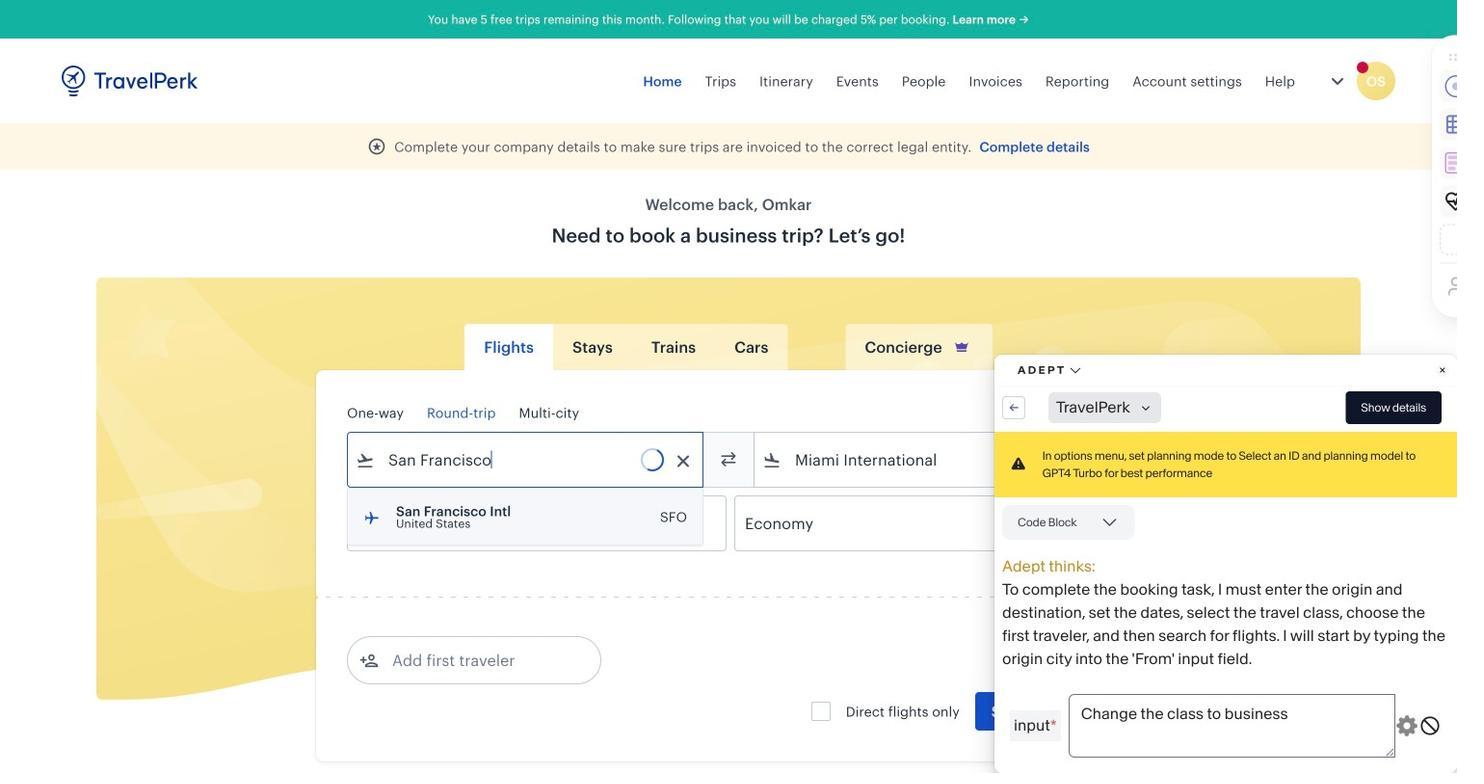 Task type: locate. For each thing, give the bounding box(es) containing it.
To search field
[[782, 445, 1085, 475]]

Depart text field
[[375, 497, 475, 551]]



Task type: describe. For each thing, give the bounding box(es) containing it.
Add first traveler search field
[[379, 645, 580, 676]]

Return text field
[[490, 497, 590, 551]]

From search field
[[375, 445, 678, 475]]



